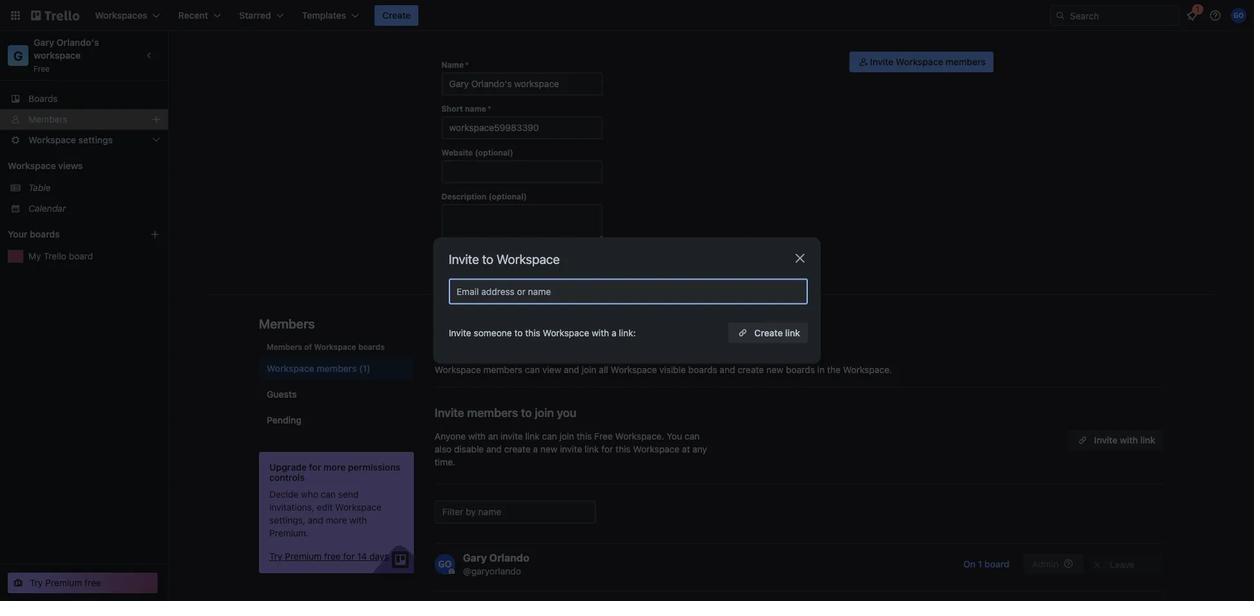 Task type: vqa. For each thing, say whether or not it's contained in the screenshot.
Your boards with 1 items ELEMENT
yes



Task type: locate. For each thing, give the bounding box(es) containing it.
0 vertical spatial 1
[[557, 339, 562, 353]]

workspace. right the
[[843, 365, 892, 375]]

1 vertical spatial for
[[309, 462, 321, 473]]

workspace navigation collapse icon image
[[141, 47, 159, 65]]

Email address or name text field
[[457, 283, 806, 301]]

members of workspace boards
[[267, 342, 385, 351]]

1 horizontal spatial this
[[577, 431, 592, 442]]

0 horizontal spatial this
[[525, 328, 541, 338]]

1 vertical spatial create
[[504, 444, 531, 455]]

1 vertical spatial workspace.
[[615, 431, 664, 442]]

new down you at the left bottom of page
[[541, 444, 558, 455]]

2 horizontal spatial this
[[616, 444, 631, 455]]

to left you at the left bottom of page
[[521, 406, 532, 420]]

organizationdetailform element
[[442, 59, 603, 274]]

can up "at" at the bottom of the page
[[685, 431, 700, 442]]

new down create link
[[767, 365, 784, 375]]

invite for invite to workspace
[[449, 252, 479, 267]]

for
[[602, 444, 613, 455], [309, 462, 321, 473]]

(optional) right website at the top of the page
[[475, 148, 513, 157]]

more
[[324, 462, 346, 473], [326, 515, 347, 526]]

members down boards
[[28, 114, 68, 125]]

gary
[[34, 37, 54, 48], [463, 552, 487, 564]]

0 vertical spatial *
[[465, 60, 469, 69]]

boards up my
[[30, 229, 60, 240]]

and down edit at the left of the page
[[308, 515, 323, 526]]

@garyorlando
[[463, 566, 521, 577]]

create down create link 'button' on the right of page
[[738, 365, 764, 375]]

board for on 1 board
[[985, 559, 1010, 570]]

1 vertical spatial invite
[[560, 444, 582, 455]]

create
[[382, 10, 411, 21], [755, 328, 783, 338]]

join left all on the left bottom of the page
[[582, 365, 597, 375]]

gary orlando @garyorlando
[[463, 552, 530, 577]]

1 vertical spatial free
[[595, 431, 613, 442]]

to right "save" button
[[482, 252, 494, 267]]

try premium free button
[[8, 573, 158, 594]]

to right someone
[[515, 328, 523, 338]]

create down the invite members to join you
[[504, 444, 531, 455]]

workspace views
[[8, 161, 83, 171]]

join
[[582, 365, 597, 375], [535, 406, 554, 420], [560, 431, 574, 442]]

create inside 'button'
[[755, 328, 783, 338]]

join left you at the left bottom of page
[[535, 406, 554, 420]]

1 vertical spatial new
[[541, 444, 558, 455]]

(optional) right description
[[489, 192, 527, 201]]

anyone
[[435, 431, 466, 442]]

0 vertical spatial members
[[28, 114, 68, 125]]

1 vertical spatial workspace members
[[267, 363, 357, 374]]

invite for invite members to join you
[[435, 406, 464, 420]]

more down edit at the left of the page
[[326, 515, 347, 526]]

invite
[[870, 57, 894, 67], [449, 252, 479, 267], [449, 328, 471, 338], [435, 406, 464, 420], [1095, 435, 1118, 446]]

to
[[482, 252, 494, 267], [515, 328, 523, 338], [521, 406, 532, 420]]

name *
[[442, 60, 469, 69]]

workspace members
[[435, 339, 549, 353], [267, 363, 357, 374]]

1 horizontal spatial gary
[[463, 552, 487, 564]]

0 vertical spatial invite
[[501, 431, 523, 442]]

primary element
[[0, 0, 1255, 31]]

boards
[[30, 229, 60, 240], [358, 342, 385, 351], [689, 365, 718, 375], [786, 365, 815, 375]]

board down your boards with 1 items element
[[69, 251, 93, 262]]

1 vertical spatial join
[[535, 406, 554, 420]]

workspace.
[[843, 365, 892, 375], [615, 431, 664, 442]]

g
[[13, 48, 23, 63]]

free
[[34, 64, 50, 73], [595, 431, 613, 442]]

1 vertical spatial to
[[515, 328, 523, 338]]

0 horizontal spatial create
[[504, 444, 531, 455]]

boards
[[28, 93, 58, 104]]

invite for invite someone to this workspace with a link:
[[449, 328, 471, 338]]

free
[[85, 578, 101, 589]]

2 vertical spatial to
[[521, 406, 532, 420]]

with
[[592, 328, 609, 338], [468, 431, 486, 442], [1120, 435, 1138, 446], [350, 515, 367, 526]]

and right visible
[[720, 365, 735, 375]]

1 vertical spatial gary
[[463, 552, 487, 564]]

invitations,
[[269, 502, 315, 513]]

1 vertical spatial (optional)
[[489, 192, 527, 201]]

1 horizontal spatial board
[[985, 559, 1010, 570]]

invite workspace members button
[[850, 52, 994, 72]]

1 vertical spatial board
[[985, 559, 1010, 570]]

and right view
[[564, 365, 580, 375]]

gary up @garyorlando
[[463, 552, 487, 564]]

0 vertical spatial join
[[582, 365, 597, 375]]

* right name
[[465, 60, 469, 69]]

1
[[557, 339, 562, 353], [978, 559, 983, 570]]

create link button
[[729, 323, 808, 343]]

of
[[304, 342, 312, 351]]

and down an
[[486, 444, 502, 455]]

1 horizontal spatial create
[[738, 365, 764, 375]]

your boards with 1 items element
[[8, 227, 130, 242]]

name
[[442, 60, 464, 69]]

gary inside gary orlando's workspace free
[[34, 37, 54, 48]]

0 vertical spatial workspace.
[[843, 365, 892, 375]]

invite right an
[[501, 431, 523, 442]]

name
[[465, 104, 486, 113]]

also
[[435, 444, 452, 455]]

invite members to join you
[[435, 406, 577, 420]]

1 right on on the bottom right of page
[[978, 559, 983, 570]]

1 horizontal spatial 1
[[978, 559, 983, 570]]

0 vertical spatial board
[[69, 251, 93, 262]]

a
[[612, 328, 617, 338], [533, 444, 538, 455]]

members up of
[[259, 316, 315, 331]]

0 horizontal spatial a
[[533, 444, 538, 455]]

workspace
[[896, 57, 944, 67], [8, 161, 56, 171], [497, 252, 560, 267], [543, 328, 589, 338], [435, 339, 495, 353], [314, 342, 356, 351], [267, 363, 314, 374], [435, 365, 481, 375], [611, 365, 657, 375], [633, 444, 680, 455], [335, 502, 382, 513]]

gary orlando's workspace link
[[34, 37, 101, 61]]

0 horizontal spatial new
[[541, 444, 558, 455]]

workspace members down someone
[[435, 339, 549, 353]]

website (optional)
[[442, 148, 513, 157]]

gary up workspace
[[34, 37, 54, 48]]

settings,
[[269, 515, 305, 526]]

0 horizontal spatial gary
[[34, 37, 54, 48]]

1 vertical spatial create
[[755, 328, 783, 338]]

members left of
[[267, 342, 302, 351]]

and inside the anyone with an invite link can join this free workspace. you can also disable and create a new invite link for this workspace at any time.
[[486, 444, 502, 455]]

0 horizontal spatial join
[[535, 406, 554, 420]]

0 vertical spatial (optional)
[[475, 148, 513, 157]]

1 vertical spatial a
[[533, 444, 538, 455]]

0 vertical spatial for
[[602, 444, 613, 455]]

more up "send" at the left of page
[[324, 462, 346, 473]]

1 horizontal spatial a
[[612, 328, 617, 338]]

(optional)
[[475, 148, 513, 157], [489, 192, 527, 201]]

can up edit at the left of the page
[[321, 489, 336, 500]]

1 vertical spatial this
[[577, 431, 592, 442]]

for inside upgrade for more permissions controls decide who can send invitations, edit workspace settings, and more with premium.
[[309, 462, 321, 473]]

invite down you at the left bottom of page
[[560, 444, 582, 455]]

1 horizontal spatial workspace members
[[435, 339, 549, 353]]

in
[[818, 365, 825, 375]]

0 horizontal spatial board
[[69, 251, 93, 262]]

time.
[[435, 457, 456, 468]]

0 horizontal spatial create
[[382, 10, 411, 21]]

0 horizontal spatial free
[[34, 64, 50, 73]]

and
[[564, 365, 580, 375], [720, 365, 735, 375], [486, 444, 502, 455], [308, 515, 323, 526]]

calendar link
[[28, 202, 160, 215]]

1 horizontal spatial create
[[755, 328, 783, 338]]

0 vertical spatial more
[[324, 462, 346, 473]]

all
[[599, 365, 608, 375]]

members
[[946, 57, 986, 67], [498, 339, 549, 353], [317, 363, 357, 374], [484, 365, 523, 375], [467, 406, 518, 420]]

0 vertical spatial create
[[382, 10, 411, 21]]

save
[[449, 253, 470, 264]]

create inside the anyone with an invite link can join this free workspace. you can also disable and create a new invite link for this workspace at any time.
[[504, 444, 531, 455]]

1 notification image
[[1185, 8, 1200, 23]]

with inside upgrade for more permissions controls decide who can send invitations, edit workspace settings, and more with premium.
[[350, 515, 367, 526]]

join down you at the left bottom of page
[[560, 431, 574, 442]]

1 down invite someone to this workspace with a link: at bottom
[[557, 339, 562, 353]]

1 horizontal spatial for
[[602, 444, 613, 455]]

None text field
[[442, 72, 603, 96], [442, 116, 603, 140], [442, 160, 603, 183], [442, 72, 603, 96], [442, 116, 603, 140], [442, 160, 603, 183]]

join inside the anyone with an invite link can join this free workspace. you can also disable and create a new invite link for this workspace at any time.
[[560, 431, 574, 442]]

1 horizontal spatial invite
[[560, 444, 582, 455]]

create
[[738, 365, 764, 375], [504, 444, 531, 455]]

and inside upgrade for more permissions controls decide who can send invitations, edit workspace settings, and more with premium.
[[308, 515, 323, 526]]

can inside upgrade for more permissions controls decide who can send invitations, edit workspace settings, and more with premium.
[[321, 489, 336, 500]]

0 vertical spatial gary
[[34, 37, 54, 48]]

1 horizontal spatial join
[[560, 431, 574, 442]]

board right on on the bottom right of page
[[985, 559, 1010, 570]]

on 1 board
[[964, 559, 1010, 570]]

can
[[525, 365, 540, 375], [542, 431, 557, 442], [685, 431, 700, 442], [321, 489, 336, 500]]

1 horizontal spatial new
[[767, 365, 784, 375]]

gary orlando (garyorlando) image
[[1231, 8, 1247, 23]]

1 horizontal spatial free
[[595, 431, 613, 442]]

0 horizontal spatial for
[[309, 462, 321, 473]]

1 horizontal spatial workspace.
[[843, 365, 892, 375]]

free inside gary orlando's workspace free
[[34, 64, 50, 73]]

with inside the anyone with an invite link can join this free workspace. you can also disable and create a new invite link for this workspace at any time.
[[468, 431, 486, 442]]

*
[[465, 60, 469, 69], [488, 104, 492, 113]]

edit
[[317, 502, 333, 513]]

* right "name"
[[488, 104, 492, 113]]

members
[[28, 114, 68, 125], [259, 316, 315, 331], [267, 342, 302, 351]]

1 vertical spatial 1
[[978, 559, 983, 570]]

1 vertical spatial *
[[488, 104, 492, 113]]

(optional) for website (optional)
[[475, 148, 513, 157]]

calendar
[[28, 203, 66, 214]]

a down the invite members to join you
[[533, 444, 538, 455]]

link:
[[619, 328, 636, 338]]

0 horizontal spatial workspace members
[[267, 363, 357, 374]]

( 1 )
[[552, 339, 567, 353]]

your boards
[[8, 229, 60, 240]]

new
[[767, 365, 784, 375], [541, 444, 558, 455]]

orlando
[[490, 552, 530, 564]]

(optional) for description (optional)
[[489, 192, 527, 201]]

save button
[[442, 248, 478, 269]]

members link
[[0, 109, 168, 130]]

workspace. left you
[[615, 431, 664, 442]]

0 horizontal spatial 1
[[557, 339, 562, 353]]

workspace inside upgrade for more permissions controls decide who can send invitations, edit workspace settings, and more with premium.
[[335, 502, 382, 513]]

0 vertical spatial free
[[34, 64, 50, 73]]

table link
[[28, 182, 160, 194]]

gary inside gary orlando @garyorlando
[[463, 552, 487, 564]]

this
[[525, 328, 541, 338], [577, 431, 592, 442], [616, 444, 631, 455]]

a left link:
[[612, 328, 617, 338]]

my trello board link
[[28, 250, 160, 263]]

workspace members down of
[[267, 363, 357, 374]]

None text field
[[442, 204, 603, 240]]

2 vertical spatial join
[[560, 431, 574, 442]]

try premium free
[[30, 578, 101, 589]]

0 vertical spatial workspace members
[[435, 339, 549, 353]]

board for my trello board
[[69, 251, 93, 262]]

to for members
[[521, 406, 532, 420]]

boards right visible
[[689, 365, 718, 375]]

can left view
[[525, 365, 540, 375]]

the
[[827, 365, 841, 375]]

0 horizontal spatial workspace.
[[615, 431, 664, 442]]

board
[[69, 251, 93, 262], [985, 559, 1010, 570]]

create inside button
[[382, 10, 411, 21]]



Task type: describe. For each thing, give the bounding box(es) containing it.
gary for orlando
[[463, 552, 487, 564]]

2 vertical spatial members
[[267, 342, 302, 351]]

orlando's
[[57, 37, 99, 48]]

2 horizontal spatial join
[[582, 365, 597, 375]]

on 1 board link
[[956, 554, 1018, 575]]

create for create link
[[755, 328, 783, 338]]

boards link
[[0, 89, 168, 109]]

invite someone to this workspace with a link:
[[449, 328, 636, 338]]

on
[[964, 559, 976, 570]]

table
[[28, 183, 51, 193]]

sm image
[[858, 56, 870, 68]]

(
[[552, 339, 557, 353]]

link inside 'button'
[[785, 328, 800, 338]]

boards left in
[[786, 365, 815, 375]]

1 for (
[[557, 339, 562, 353]]

views
[[58, 161, 83, 171]]

description (optional)
[[442, 192, 527, 201]]

permissions
[[348, 462, 401, 473]]

send
[[338, 489, 359, 500]]

disable
[[454, 444, 484, 455]]

invite for invite workspace members
[[870, 57, 894, 67]]

visible
[[660, 365, 686, 375]]

invite with link
[[1095, 435, 1156, 446]]

gary orlando's workspace free
[[34, 37, 101, 73]]

my trello board
[[28, 251, 93, 262]]

cancel button
[[480, 248, 525, 269]]

close image
[[793, 251, 808, 266]]

create button
[[375, 5, 419, 26]]

1 vertical spatial members
[[259, 316, 315, 331]]

workspace inside button
[[896, 57, 944, 67]]

0 horizontal spatial *
[[465, 60, 469, 69]]

upgrade
[[269, 462, 307, 473]]

with inside button
[[1120, 435, 1138, 446]]

who
[[301, 489, 318, 500]]

search image
[[1056, 10, 1066, 21]]

0 horizontal spatial invite
[[501, 431, 523, 442]]

a inside the anyone with an invite link can join this free workspace. you can also disable and create a new invite link for this workspace at any time.
[[533, 444, 538, 455]]

add board image
[[150, 229, 160, 240]]

short name *
[[442, 104, 492, 113]]

admin
[[1033, 559, 1059, 570]]

Filter by name text field
[[435, 501, 596, 524]]

)
[[562, 339, 567, 353]]

can down you at the left bottom of page
[[542, 431, 557, 442]]

workspace. inside the anyone with an invite link can join this free workspace. you can also disable and create a new invite link for this workspace at any time.
[[615, 431, 664, 442]]

pending
[[267, 415, 302, 426]]

create link
[[755, 328, 800, 338]]

website
[[442, 148, 473, 157]]

invite workspace members
[[870, 57, 986, 67]]

at
[[682, 444, 690, 455]]

1 for on
[[978, 559, 983, 570]]

trello
[[43, 251, 66, 262]]

2 vertical spatial this
[[616, 444, 631, 455]]

someone
[[474, 328, 512, 338]]

admin button
[[1023, 554, 1084, 575]]

any
[[693, 444, 707, 455]]

to for someone
[[515, 328, 523, 338]]

new inside the anyone with an invite link can join this free workspace. you can also disable and create a new invite link for this workspace at any time.
[[541, 444, 558, 455]]

1 horizontal spatial *
[[488, 104, 492, 113]]

pending link
[[259, 409, 414, 432]]

premium
[[45, 578, 82, 589]]

0 vertical spatial create
[[738, 365, 764, 375]]

0 vertical spatial to
[[482, 252, 494, 267]]

decide
[[269, 489, 299, 500]]

my
[[28, 251, 41, 262]]

for inside the anyone with an invite link can join this free workspace. you can also disable and create a new invite link for this workspace at any time.
[[602, 444, 613, 455]]

controls
[[269, 473, 305, 483]]

an
[[488, 431, 498, 442]]

workspace inside the anyone with an invite link can join this free workspace. you can also disable and create a new invite link for this workspace at any time.
[[633, 444, 680, 455]]

0 vertical spatial a
[[612, 328, 617, 338]]

anyone with an invite link can join this free workspace. you can also disable and create a new invite link for this workspace at any time.
[[435, 431, 707, 468]]

leave link
[[1089, 554, 1164, 575]]

short
[[442, 104, 463, 113]]

cancel
[[488, 253, 517, 264]]

leave
[[1110, 560, 1135, 570]]

try
[[30, 578, 43, 589]]

description
[[442, 192, 487, 201]]

(1)
[[359, 363, 370, 374]]

open information menu image
[[1209, 9, 1222, 22]]

1 vertical spatial more
[[326, 515, 347, 526]]

your
[[8, 229, 27, 240]]

members inside button
[[946, 57, 986, 67]]

sm image
[[1091, 559, 1104, 572]]

invite to workspace
[[449, 252, 560, 267]]

you
[[557, 406, 577, 420]]

guests
[[267, 389, 297, 400]]

0 vertical spatial new
[[767, 365, 784, 375]]

gary for orlando's
[[34, 37, 54, 48]]

guests link
[[259, 383, 414, 406]]

g link
[[8, 45, 28, 66]]

create for create
[[382, 10, 411, 21]]

free inside the anyone with an invite link can join this free workspace. you can also disable and create a new invite link for this workspace at any time.
[[595, 431, 613, 442]]

you
[[667, 431, 682, 442]]

invite with link button
[[1069, 430, 1164, 451]]

premium.
[[269, 528, 309, 539]]

upgrade for more permissions controls decide who can send invitations, edit workspace settings, and more with premium.
[[269, 462, 401, 539]]

Search field
[[1066, 6, 1179, 25]]

0 vertical spatial this
[[525, 328, 541, 338]]

invite for invite with link
[[1095, 435, 1118, 446]]

workspace
[[34, 50, 81, 61]]

workspace members can view and join all workspace visible boards and create new boards in the workspace.
[[435, 365, 892, 375]]

boards up (1) at the bottom of page
[[358, 342, 385, 351]]

link inside button
[[1141, 435, 1156, 446]]

view
[[543, 365, 562, 375]]



